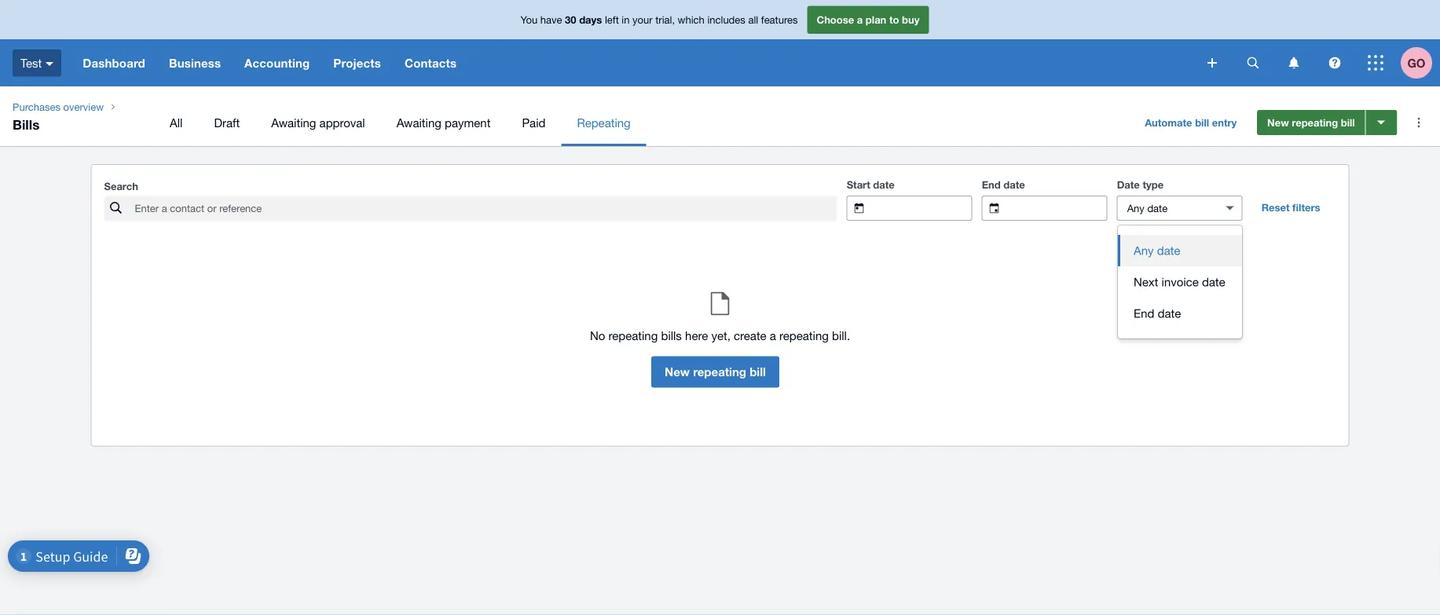 Task type: vqa. For each thing, say whether or not it's contained in the screenshot.
Intro Banner body element
no



Task type: locate. For each thing, give the bounding box(es) containing it.
dashboard
[[83, 56, 145, 70]]

new right entry
[[1268, 116, 1289, 128]]

date inside button
[[1158, 306, 1181, 320]]

end
[[982, 178, 1001, 191], [1134, 306, 1155, 320]]

go
[[1408, 56, 1426, 70]]

1 horizontal spatial new
[[1268, 116, 1289, 128]]

0 vertical spatial end date
[[982, 178, 1025, 191]]

1 awaiting from the left
[[271, 116, 316, 129]]

0 horizontal spatial bill
[[750, 365, 766, 379]]

1 vertical spatial new
[[665, 365, 690, 379]]

payment
[[445, 116, 491, 129]]

end date button
[[1118, 298, 1242, 329]]

1 vertical spatial end
[[1134, 306, 1155, 320]]

banner containing dashboard
[[0, 0, 1440, 86]]

automate bill entry
[[1145, 116, 1237, 128]]

date
[[873, 178, 895, 191], [1004, 178, 1025, 191], [1157, 244, 1181, 257], [1202, 275, 1226, 289], [1158, 306, 1181, 320]]

0 vertical spatial a
[[857, 14, 863, 26]]

automate bill entry button
[[1136, 110, 1247, 135]]

bill left overflow menu "image"
[[1341, 116, 1355, 128]]

1 horizontal spatial bill
[[1195, 116, 1209, 128]]

menu containing all
[[154, 99, 1123, 146]]

1 horizontal spatial new repeating bill
[[1268, 116, 1355, 128]]

a left plan
[[857, 14, 863, 26]]

buy
[[902, 14, 920, 26]]

no repeating bills here yet, create a repeating bill.
[[590, 329, 850, 343]]

draft link
[[198, 99, 256, 146]]

0 vertical spatial new repeating bill button
[[1257, 110, 1365, 135]]

group
[[1118, 226, 1242, 339]]

bills navigation
[[0, 86, 1440, 146]]

bill for new repeating bill button inside the bills navigation
[[1341, 116, 1355, 128]]

purchases
[[13, 101, 60, 113]]

repeating
[[577, 116, 631, 129]]

End date field
[[1012, 196, 1107, 220]]

awaiting left approval
[[271, 116, 316, 129]]

0 vertical spatial new
[[1268, 116, 1289, 128]]

awaiting approval
[[271, 116, 365, 129]]

new repeating bill button
[[1257, 110, 1365, 135], [651, 356, 779, 388]]

svg image
[[1289, 57, 1299, 69], [1329, 57, 1341, 69], [1208, 58, 1217, 68]]

list box containing any date
[[1118, 226, 1242, 339]]

0 vertical spatial end
[[982, 178, 1001, 191]]

go button
[[1401, 39, 1440, 86]]

menu
[[154, 99, 1123, 146]]

contacts button
[[393, 39, 468, 86]]

new
[[1268, 116, 1289, 128], [665, 365, 690, 379]]

navigation
[[71, 39, 1197, 86]]

next
[[1134, 275, 1159, 289]]

end inside button
[[1134, 306, 1155, 320]]

repeating link
[[561, 99, 646, 146]]

banner
[[0, 0, 1440, 86]]

2 horizontal spatial svg image
[[1368, 55, 1384, 71]]

to
[[889, 14, 899, 26]]

0 horizontal spatial svg image
[[46, 62, 54, 66]]

dashboard link
[[71, 39, 157, 86]]

new repeating bill
[[1268, 116, 1355, 128], [665, 365, 766, 379]]

2 horizontal spatial svg image
[[1329, 57, 1341, 69]]

contacts
[[405, 56, 457, 70]]

1 vertical spatial a
[[770, 329, 776, 343]]

1 horizontal spatial svg image
[[1247, 57, 1259, 69]]

you have 30 days left in your trial, which includes all features
[[521, 14, 798, 26]]

2 horizontal spatial bill
[[1341, 116, 1355, 128]]

1 vertical spatial end date
[[1134, 306, 1181, 320]]

reset filters button
[[1252, 195, 1330, 220]]

bill.
[[832, 329, 850, 343]]

a
[[857, 14, 863, 26], [770, 329, 776, 343]]

includes
[[708, 14, 746, 26]]

0 horizontal spatial end date
[[982, 178, 1025, 191]]

overview
[[63, 101, 104, 113]]

1 vertical spatial new repeating bill button
[[651, 356, 779, 388]]

create
[[734, 329, 767, 343]]

end date up end date field
[[982, 178, 1025, 191]]

no
[[590, 329, 605, 343]]

menu inside bills navigation
[[154, 99, 1123, 146]]

features
[[761, 14, 798, 26]]

draft
[[214, 116, 240, 129]]

awaiting inside 'link'
[[271, 116, 316, 129]]

start
[[847, 178, 870, 191]]

date right invoice
[[1202, 275, 1226, 289]]

0 horizontal spatial new repeating bill button
[[651, 356, 779, 388]]

list box
[[1118, 226, 1242, 339]]

in
[[622, 14, 630, 26]]

you
[[521, 14, 538, 26]]

bill left entry
[[1195, 116, 1209, 128]]

trial,
[[656, 14, 675, 26]]

any date
[[1134, 244, 1181, 257]]

date right the any
[[1157, 244, 1181, 257]]

1 horizontal spatial new repeating bill button
[[1257, 110, 1365, 135]]

filters
[[1293, 201, 1321, 213]]

30
[[565, 14, 576, 26]]

purchases overview link
[[6, 99, 110, 115]]

awaiting left 'payment'
[[397, 116, 441, 129]]

1 horizontal spatial awaiting
[[397, 116, 441, 129]]

which
[[678, 14, 705, 26]]

Start date field
[[877, 196, 972, 220]]

invoice
[[1162, 275, 1199, 289]]

1 horizontal spatial end
[[1134, 306, 1155, 320]]

date down next invoice date button
[[1158, 306, 1181, 320]]

0 horizontal spatial awaiting
[[271, 116, 316, 129]]

your
[[633, 14, 653, 26]]

date type
[[1117, 178, 1164, 191]]

choose a plan to buy
[[817, 14, 920, 26]]

paid
[[522, 116, 546, 129]]

2 awaiting from the left
[[397, 116, 441, 129]]

approval
[[319, 116, 365, 129]]

bill down create
[[750, 365, 766, 379]]

0 vertical spatial new repeating bill
[[1268, 116, 1355, 128]]

a right create
[[770, 329, 776, 343]]

1 horizontal spatial end date
[[1134, 306, 1181, 320]]

repeating
[[1292, 116, 1338, 128], [609, 329, 658, 343], [780, 329, 829, 343], [693, 365, 746, 379]]

bill
[[1195, 116, 1209, 128], [1341, 116, 1355, 128], [750, 365, 766, 379]]

svg image
[[1368, 55, 1384, 71], [1247, 57, 1259, 69], [46, 62, 54, 66]]

new repeating bill button inside bills navigation
[[1257, 110, 1365, 135]]

end date
[[982, 178, 1025, 191], [1134, 306, 1181, 320]]

end date down next
[[1134, 306, 1181, 320]]

1 vertical spatial new repeating bill
[[665, 365, 766, 379]]

new down the bills
[[665, 365, 690, 379]]

0 horizontal spatial new repeating bill
[[665, 365, 766, 379]]

all
[[748, 14, 758, 26]]

left
[[605, 14, 619, 26]]

repeating inside bills navigation
[[1292, 116, 1338, 128]]

any date button
[[1118, 235, 1242, 266]]

Date type field
[[1118, 196, 1213, 220]]

awaiting
[[271, 116, 316, 129], [397, 116, 441, 129]]

bill inside popup button
[[1195, 116, 1209, 128]]



Task type: describe. For each thing, give the bounding box(es) containing it.
1 horizontal spatial a
[[857, 14, 863, 26]]

type
[[1143, 178, 1164, 191]]

awaiting payment
[[397, 116, 491, 129]]

0 horizontal spatial svg image
[[1208, 58, 1217, 68]]

business
[[169, 56, 221, 70]]

here
[[685, 329, 708, 343]]

awaiting for awaiting approval
[[271, 116, 316, 129]]

reset filters
[[1262, 201, 1321, 213]]

awaiting for awaiting payment
[[397, 116, 441, 129]]

Search field
[[133, 197, 837, 220]]

1 horizontal spatial svg image
[[1289, 57, 1299, 69]]

days
[[579, 14, 602, 26]]

paid link
[[506, 99, 561, 146]]

business button
[[157, 39, 233, 86]]

group containing any date
[[1118, 226, 1242, 339]]

new inside bills navigation
[[1268, 116, 1289, 128]]

svg image inside test popup button
[[46, 62, 54, 66]]

all
[[170, 116, 183, 129]]

choose
[[817, 14, 854, 26]]

automate
[[1145, 116, 1192, 128]]

reset
[[1262, 201, 1290, 213]]

projects button
[[322, 39, 393, 86]]

plan
[[866, 14, 887, 26]]

0 horizontal spatial a
[[770, 329, 776, 343]]

have
[[540, 14, 562, 26]]

bills
[[661, 329, 682, 343]]

bill for bottommost new repeating bill button
[[750, 365, 766, 379]]

search
[[104, 180, 138, 192]]

projects
[[333, 56, 381, 70]]

yet,
[[711, 329, 731, 343]]

date up end date field
[[1004, 178, 1025, 191]]

end date inside button
[[1134, 306, 1181, 320]]

new repeating bill inside bills navigation
[[1268, 116, 1355, 128]]

entry
[[1212, 116, 1237, 128]]

next invoice date button
[[1118, 266, 1242, 298]]

accounting
[[244, 56, 310, 70]]

date
[[1117, 178, 1140, 191]]

awaiting payment link
[[381, 99, 506, 146]]

0 horizontal spatial end
[[982, 178, 1001, 191]]

next invoice date
[[1134, 275, 1226, 289]]

navigation containing dashboard
[[71, 39, 1197, 86]]

overflow menu image
[[1403, 107, 1435, 138]]

bills
[[13, 116, 39, 132]]

test button
[[0, 39, 71, 86]]

test
[[20, 56, 42, 70]]

awaiting approval link
[[256, 99, 381, 146]]

start date
[[847, 178, 895, 191]]

date right start
[[873, 178, 895, 191]]

all link
[[154, 99, 198, 146]]

0 horizontal spatial new
[[665, 365, 690, 379]]

purchases overview
[[13, 101, 104, 113]]

any
[[1134, 244, 1154, 257]]

accounting button
[[233, 39, 322, 86]]



